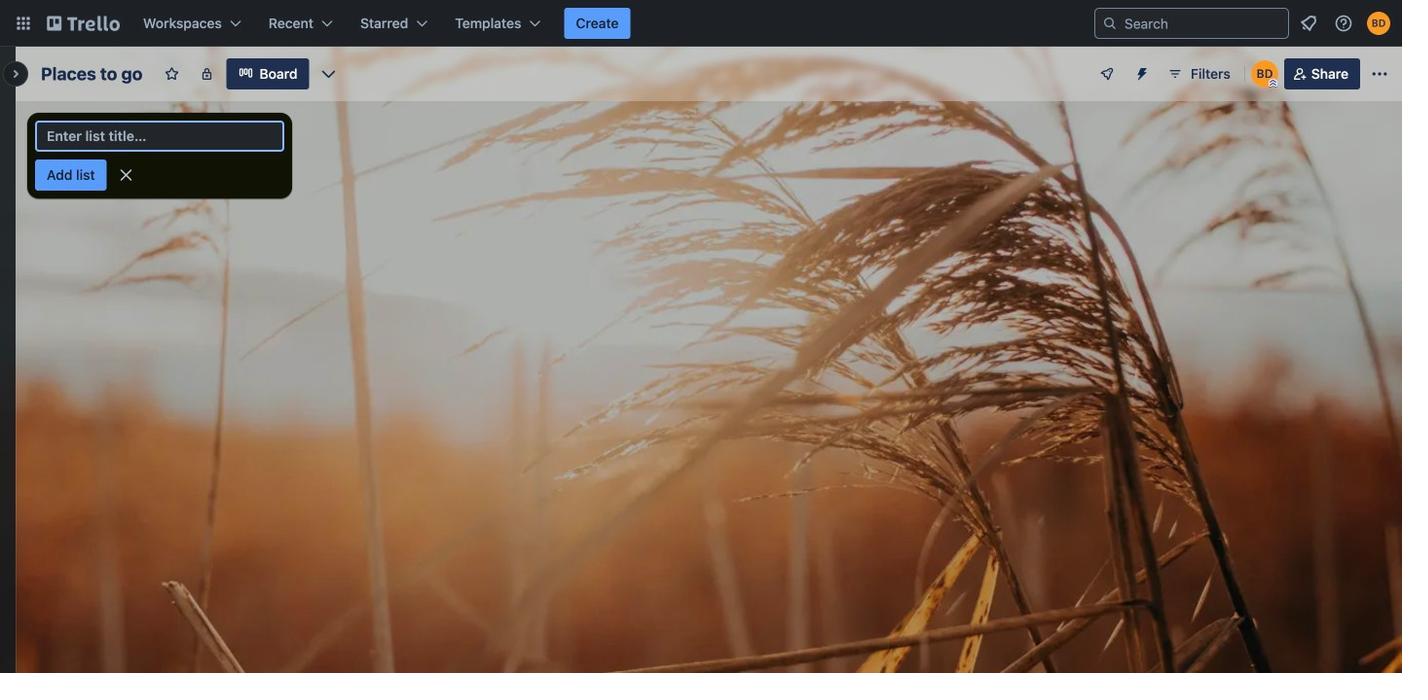 Task type: describe. For each thing, give the bounding box(es) containing it.
barb dwyer (barbdwyer3) image
[[1251, 60, 1278, 88]]

search image
[[1102, 16, 1118, 31]]

show menu image
[[1370, 64, 1390, 84]]

barb dwyer (barbdwyer3) image
[[1367, 12, 1391, 35]]

Board name text field
[[31, 58, 152, 90]]

Enter list title… text field
[[35, 121, 284, 152]]

cancel list editing image
[[117, 166, 136, 185]]

star or unstar board image
[[164, 66, 180, 82]]

back to home image
[[47, 8, 120, 39]]

customize views image
[[319, 64, 338, 84]]



Task type: locate. For each thing, give the bounding box(es) containing it.
open information menu image
[[1334, 14, 1354, 33]]

0 notifications image
[[1297, 12, 1320, 35]]

power ups image
[[1099, 66, 1115, 82]]

this member is an admin of this board. image
[[1269, 79, 1277, 88]]

Search field
[[1118, 10, 1288, 37]]

private image
[[199, 66, 215, 82]]

primary element
[[0, 0, 1402, 47]]



Task type: vqa. For each thing, say whether or not it's contained in the screenshot.
BOARD NAME text box
yes



